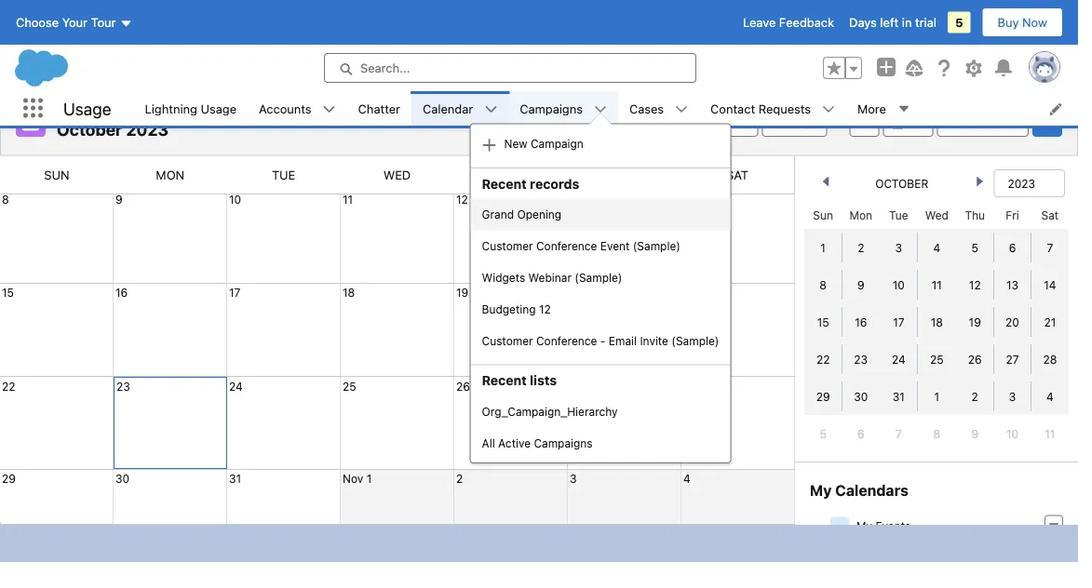 Task type: describe. For each thing, give the bounding box(es) containing it.
buy now button
[[982, 7, 1064, 37]]

11 button
[[343, 193, 353, 206]]

records
[[530, 176, 580, 191]]

1 vertical spatial 11
[[932, 279, 943, 292]]

2 horizontal spatial 1
[[935, 390, 940, 403]]

0 vertical spatial 13
[[570, 193, 582, 206]]

0 vertical spatial wed
[[384, 168, 411, 182]]

24 inside grid
[[892, 353, 906, 366]]

12 button
[[456, 193, 468, 206]]

2 horizontal spatial 2
[[972, 390, 979, 403]]

grand
[[482, 208, 514, 221]]

0 vertical spatial 11
[[343, 193, 353, 206]]

customer conference event (sample) link
[[471, 230, 731, 262]]

choose your tour
[[16, 15, 116, 29]]

17 inside grid
[[894, 316, 905, 329]]

17 button
[[229, 286, 241, 299]]

widgets
[[482, 271, 526, 284]]

0 vertical spatial 8
[[2, 193, 9, 206]]

new event button
[[938, 107, 1029, 137]]

contact requests
[[711, 102, 811, 116]]

budgeting
[[482, 303, 536, 316]]

calendar list item
[[412, 91, 509, 126]]

all active campaigns
[[482, 437, 593, 450]]

grid containing sun
[[805, 201, 1069, 453]]

recent lists
[[482, 373, 557, 388]]

15 button
[[2, 286, 14, 299]]

0 horizontal spatial sat
[[727, 168, 749, 182]]

2 vertical spatial 8
[[934, 428, 941, 441]]

nov
[[343, 472, 364, 485]]

new event
[[954, 115, 1014, 129]]

grand opening
[[482, 208, 562, 221]]

19 inside grid
[[969, 316, 982, 329]]

14 inside grid
[[1044, 279, 1057, 292]]

1 vertical spatial 25
[[343, 380, 356, 393]]

0 horizontal spatial 1
[[367, 472, 372, 485]]

20 inside grid
[[1006, 316, 1020, 329]]

new campaign
[[504, 137, 584, 150]]

text default image inside 'more' dropdown button
[[898, 103, 911, 116]]

budgeting 12 link
[[471, 294, 731, 325]]

0 horizontal spatial 19
[[456, 286, 469, 299]]

contact requests link
[[700, 91, 823, 126]]

0 vertical spatial 4
[[934, 241, 941, 254]]

text default image for cases
[[676, 103, 689, 116]]

choose your tour button
[[15, 7, 134, 37]]

2 horizontal spatial 4
[[1047, 390, 1054, 403]]

18 inside grid
[[931, 316, 944, 329]]

leave
[[743, 15, 776, 29]]

26 inside grid
[[969, 353, 982, 366]]

0 vertical spatial campaigns
[[520, 102, 583, 116]]

campaign
[[531, 137, 584, 150]]

more button
[[847, 91, 922, 126]]

12 inside budgeting 12 link
[[539, 303, 551, 316]]

list containing recent records
[[134, 91, 1079, 464]]

0 vertical spatial 14
[[684, 193, 696, 206]]

0 vertical spatial 9
[[116, 193, 123, 206]]

lightning usage
[[145, 102, 237, 116]]

1 horizontal spatial 9
[[858, 279, 865, 292]]

in
[[903, 15, 912, 29]]

30 inside grid
[[854, 390, 868, 403]]

0 vertical spatial sun
[[44, 168, 69, 182]]

now
[[1023, 15, 1048, 29]]

1 vertical spatial 22
[[2, 380, 15, 393]]

new campaign link
[[471, 128, 731, 160]]

chatter
[[358, 102, 401, 116]]

calendar october 2023
[[57, 106, 169, 140]]

1 vertical spatial 7
[[896, 428, 902, 441]]

2 vertical spatial 3
[[570, 472, 577, 485]]

cases list item
[[619, 91, 700, 126]]

org_campaign_hierarchy
[[482, 405, 618, 418]]

2023
[[126, 120, 169, 140]]

2 horizontal spatial 5
[[972, 241, 979, 254]]

recent for recent lists
[[482, 373, 527, 388]]

customer for customer conference event (sample)
[[482, 240, 533, 253]]

leave feedback
[[743, 15, 835, 29]]

0 horizontal spatial 26
[[456, 380, 470, 393]]

31 inside grid
[[893, 390, 905, 403]]

2 horizontal spatial 9
[[972, 428, 979, 441]]

campaigns link
[[509, 91, 594, 126]]

0 vertical spatial 2
[[858, 241, 865, 254]]

webinar
[[529, 271, 572, 284]]

calendar link
[[412, 91, 485, 126]]

1 horizontal spatial 8
[[820, 279, 827, 292]]

nov 1 button
[[343, 472, 372, 485]]

lists
[[530, 373, 557, 388]]

events
[[876, 520, 911, 533]]

1 horizontal spatial usage
[[201, 102, 237, 116]]

25 inside grid
[[931, 353, 944, 366]]

contact
[[711, 102, 756, 116]]

18 button
[[343, 286, 355, 299]]

days left in trial
[[850, 15, 937, 29]]

email
[[609, 335, 637, 348]]

org_campaign_hierarchy link
[[471, 396, 731, 427]]

contact requests list item
[[700, 91, 847, 126]]

0 horizontal spatial 23
[[116, 380, 130, 393]]

0 vertical spatial 1
[[821, 241, 826, 254]]

days
[[850, 15, 877, 29]]

text default image inside contact requests list item
[[823, 103, 836, 116]]

2 horizontal spatial 3
[[1010, 390, 1017, 403]]

31 button
[[229, 472, 241, 485]]

grand opening link
[[471, 199, 731, 230]]

active
[[498, 437, 531, 450]]

event inside list item
[[601, 240, 630, 253]]

19 button
[[456, 286, 469, 299]]

lightning
[[145, 102, 197, 116]]

24 button
[[229, 380, 243, 393]]

0 horizontal spatial 12
[[456, 193, 468, 206]]

25 button
[[343, 380, 356, 393]]

customer conference event (sample)
[[482, 240, 681, 253]]

requests
[[759, 102, 811, 116]]

23 button
[[116, 380, 130, 393]]

0 vertical spatial 7
[[1047, 241, 1054, 254]]

october inside calendar october 2023
[[57, 120, 122, 140]]

1 horizontal spatial group
[[824, 57, 863, 79]]

0 horizontal spatial usage
[[63, 99, 111, 119]]

22 button
[[2, 380, 15, 393]]

0 horizontal spatial 29
[[2, 472, 16, 485]]

leave feedback link
[[743, 15, 835, 29]]

left
[[881, 15, 899, 29]]

2 vertical spatial 10
[[1007, 428, 1019, 441]]

my calendars
[[810, 482, 909, 499]]

0 vertical spatial 5
[[956, 15, 964, 29]]

budgeting 12
[[482, 303, 551, 316]]

nov 1
[[343, 472, 372, 485]]

all
[[482, 437, 495, 450]]

(sample) inside "link"
[[672, 335, 720, 348]]

cases
[[630, 102, 664, 116]]

1 vertical spatial october
[[876, 177, 929, 190]]

14 button
[[684, 193, 696, 206]]

0 vertical spatial 6
[[1010, 241, 1017, 254]]

list item containing recent records
[[470, 91, 732, 464]]

calendars
[[836, 482, 909, 499]]

tour
[[91, 15, 116, 29]]

choose
[[16, 15, 59, 29]]

1 vertical spatial campaigns
[[534, 437, 593, 450]]

9 button
[[116, 193, 123, 206]]

accounts link
[[248, 91, 323, 126]]

1 vertical spatial 10
[[893, 279, 905, 292]]

1 vertical spatial 6
[[858, 428, 865, 441]]

22 inside grid
[[817, 353, 830, 366]]

2 horizontal spatial 11
[[1045, 428, 1056, 441]]

0 vertical spatial thu
[[498, 168, 524, 182]]

2 vertical spatial 5
[[820, 428, 827, 441]]

1 vertical spatial group
[[700, 107, 759, 137]]

search... button
[[324, 53, 697, 83]]

0 vertical spatial 18
[[343, 286, 355, 299]]



Task type: locate. For each thing, give the bounding box(es) containing it.
1 vertical spatial (sample)
[[575, 271, 623, 284]]

7 up 21
[[1047, 241, 1054, 254]]

calendar
[[423, 102, 473, 116], [57, 106, 107, 120]]

(sample) down customer conference event (sample) link
[[575, 271, 623, 284]]

chatter link
[[347, 91, 412, 126]]

my left events
[[857, 520, 873, 533]]

list item
[[470, 91, 732, 464]]

accounts
[[259, 102, 312, 116]]

1 horizontal spatial 31
[[893, 390, 905, 403]]

(sample) down grand opening link in the top of the page
[[633, 240, 681, 253]]

0 vertical spatial new
[[954, 115, 979, 129]]

0 horizontal spatial 25
[[343, 380, 356, 393]]

26 button
[[456, 380, 470, 393]]

13 up 27
[[1007, 279, 1019, 292]]

1 vertical spatial 31
[[229, 472, 241, 485]]

new inside new event button
[[954, 115, 979, 129]]

text default image for calendar
[[485, 103, 498, 116]]

4
[[934, 241, 941, 254], [1047, 390, 1054, 403], [684, 472, 691, 485]]

21
[[1045, 316, 1057, 329]]

list
[[134, 91, 1079, 464]]

sat
[[727, 168, 749, 182], [1042, 209, 1059, 222]]

text default image inside accounts list item
[[323, 103, 336, 116]]

29 inside grid
[[817, 390, 831, 403]]

1 horizontal spatial my
[[857, 520, 873, 533]]

1 vertical spatial sat
[[1042, 209, 1059, 222]]

customer down budgeting
[[482, 335, 533, 348]]

1 horizontal spatial 14
[[1044, 279, 1057, 292]]

0 horizontal spatial mon
[[156, 168, 185, 182]]

28
[[1044, 353, 1058, 366]]

search...
[[361, 61, 410, 75]]

widgets webinar (sample) link
[[471, 262, 731, 294]]

invite
[[640, 335, 669, 348]]

1 vertical spatial 18
[[931, 316, 944, 329]]

0 vertical spatial 10
[[229, 193, 241, 206]]

0 horizontal spatial 20
[[570, 286, 584, 299]]

16
[[116, 286, 128, 299], [855, 316, 868, 329]]

october
[[57, 120, 122, 140], [876, 177, 929, 190]]

0 horizontal spatial 2
[[456, 472, 463, 485]]

11
[[343, 193, 353, 206], [932, 279, 943, 292], [1045, 428, 1056, 441]]

2 conference from the top
[[537, 335, 598, 348]]

usage left lightning
[[63, 99, 111, 119]]

26 left 27
[[969, 353, 982, 366]]

1 vertical spatial 13
[[1007, 279, 1019, 292]]

new for new campaign
[[504, 137, 528, 150]]

1 vertical spatial thu
[[965, 209, 986, 222]]

22
[[817, 353, 830, 366], [2, 380, 15, 393]]

1 vertical spatial 1
[[935, 390, 940, 403]]

0 horizontal spatial event
[[601, 240, 630, 253]]

15 inside grid
[[818, 316, 830, 329]]

today button
[[762, 107, 828, 137]]

fri inside grid
[[1006, 209, 1020, 222]]

0 vertical spatial event
[[982, 115, 1014, 129]]

0 vertical spatial 25
[[931, 353, 944, 366]]

1 recent from the top
[[482, 176, 527, 191]]

30 button
[[116, 472, 130, 485]]

text default image inside cases list item
[[676, 103, 689, 116]]

13 down records
[[570, 193, 582, 206]]

0 horizontal spatial new
[[504, 137, 528, 150]]

recent records
[[482, 176, 580, 191]]

(sample)
[[633, 240, 681, 253], [575, 271, 623, 284], [672, 335, 720, 348]]

new left campaign
[[504, 137, 528, 150]]

26 left the recent lists
[[456, 380, 470, 393]]

my for my calendars
[[810, 482, 832, 499]]

1 vertical spatial recent
[[482, 373, 527, 388]]

0 horizontal spatial 15
[[2, 286, 14, 299]]

0 horizontal spatial 30
[[116, 472, 130, 485]]

1 horizontal spatial 25
[[931, 353, 944, 366]]

campaigns down org_campaign_hierarchy
[[534, 437, 593, 450]]

0 vertical spatial 31
[[893, 390, 905, 403]]

20 down widgets webinar (sample)
[[570, 286, 584, 299]]

buy
[[998, 15, 1020, 29]]

sat inside grid
[[1042, 209, 1059, 222]]

accounts list item
[[248, 91, 347, 126]]

20 up 27
[[1006, 316, 1020, 329]]

1 vertical spatial new
[[504, 137, 528, 150]]

0 horizontal spatial wed
[[384, 168, 411, 182]]

1 vertical spatial 5
[[972, 241, 979, 254]]

your
[[62, 15, 88, 29]]

1 horizontal spatial wed
[[926, 209, 949, 222]]

1 vertical spatial 30
[[116, 472, 130, 485]]

2 vertical spatial (sample)
[[672, 335, 720, 348]]

26
[[969, 353, 982, 366], [456, 380, 470, 393]]

lightning usage link
[[134, 91, 248, 126]]

(sample) right invite
[[672, 335, 720, 348]]

new inside new campaign "link"
[[504, 137, 528, 150]]

1 vertical spatial event
[[601, 240, 630, 253]]

23
[[855, 353, 868, 366], [116, 380, 130, 393]]

thu inside grid
[[965, 209, 986, 222]]

0 vertical spatial 20
[[570, 286, 584, 299]]

calendar right the "chatter"
[[423, 102, 473, 116]]

conference for event
[[537, 240, 598, 253]]

1 conference from the top
[[537, 240, 598, 253]]

my
[[810, 482, 832, 499], [857, 520, 873, 533]]

1 horizontal spatial sun
[[814, 209, 834, 222]]

0 vertical spatial october
[[57, 120, 122, 140]]

text default image inside list item
[[594, 103, 607, 116]]

3 button
[[570, 472, 577, 485]]

0 vertical spatial 16
[[116, 286, 128, 299]]

customer conference - email invite (sample)
[[482, 335, 720, 348]]

calendar for calendar october 2023
[[57, 106, 107, 120]]

0 horizontal spatial 13
[[570, 193, 582, 206]]

customer conference - email invite (sample) link
[[471, 325, 731, 357]]

2 horizontal spatial 12
[[970, 279, 982, 292]]

opening
[[517, 208, 562, 221]]

1 horizontal spatial fri
[[1006, 209, 1020, 222]]

0 vertical spatial 30
[[854, 390, 868, 403]]

mon
[[156, 168, 185, 182], [850, 209, 873, 222]]

buy now
[[998, 15, 1048, 29]]

0 vertical spatial customer
[[482, 240, 533, 253]]

calendar inside 'link'
[[423, 102, 473, 116]]

2 button
[[456, 472, 463, 485]]

event
[[982, 115, 1014, 129], [601, 240, 630, 253]]

0 horizontal spatial calendar
[[57, 106, 107, 120]]

1 vertical spatial 24
[[229, 380, 243, 393]]

conference up widgets webinar (sample)
[[537, 240, 598, 253]]

0 vertical spatial (sample)
[[633, 240, 681, 253]]

0 horizontal spatial 14
[[684, 193, 696, 206]]

23 inside grid
[[855, 353, 868, 366]]

0 vertical spatial 29
[[817, 390, 831, 403]]

trial
[[916, 15, 937, 29]]

15
[[2, 286, 14, 299], [818, 316, 830, 329]]

calendar for calendar
[[423, 102, 473, 116]]

29 button
[[2, 472, 16, 485]]

mon inside grid
[[850, 209, 873, 222]]

1 horizontal spatial 6
[[1010, 241, 1017, 254]]

0 vertical spatial 23
[[855, 353, 868, 366]]

conference for -
[[537, 335, 598, 348]]

1 vertical spatial my
[[857, 520, 873, 533]]

sun
[[44, 168, 69, 182], [814, 209, 834, 222]]

3
[[896, 241, 903, 254], [1010, 390, 1017, 403], [570, 472, 577, 485]]

my for my events
[[857, 520, 873, 533]]

recent left lists
[[482, 373, 527, 388]]

24
[[892, 353, 906, 366], [229, 380, 243, 393]]

29
[[817, 390, 831, 403], [2, 472, 16, 485]]

new right 'more' dropdown button
[[954, 115, 979, 129]]

30
[[854, 390, 868, 403], [116, 472, 130, 485]]

1 vertical spatial tue
[[890, 209, 909, 222]]

0 vertical spatial tue
[[272, 168, 296, 182]]

conference left -
[[537, 335, 598, 348]]

new for new event
[[954, 115, 979, 129]]

my events
[[857, 520, 911, 533]]

-
[[601, 335, 606, 348]]

grid
[[805, 201, 1069, 453]]

1 horizontal spatial october
[[876, 177, 929, 190]]

2 vertical spatial 1
[[367, 472, 372, 485]]

16 button
[[116, 286, 128, 299]]

1 customer from the top
[[482, 240, 533, 253]]

19
[[456, 286, 469, 299], [969, 316, 982, 329]]

october left 2023 on the left top of page
[[57, 120, 122, 140]]

campaigns up campaign
[[520, 102, 583, 116]]

1 vertical spatial 3
[[1010, 390, 1017, 403]]

2 horizontal spatial 8
[[934, 428, 941, 441]]

31
[[893, 390, 905, 403], [229, 472, 241, 485]]

widgets webinar (sample)
[[482, 271, 623, 284]]

sun inside grid
[[814, 209, 834, 222]]

0 horizontal spatial group
[[700, 107, 759, 137]]

20
[[570, 286, 584, 299], [1006, 316, 1020, 329]]

18
[[343, 286, 355, 299], [931, 316, 944, 329]]

1 horizontal spatial 26
[[969, 353, 982, 366]]

2 vertical spatial 4
[[684, 472, 691, 485]]

0 vertical spatial mon
[[156, 168, 185, 182]]

0 vertical spatial 24
[[892, 353, 906, 366]]

group
[[824, 57, 863, 79], [700, 107, 759, 137]]

text default image for accounts
[[323, 103, 336, 116]]

1 vertical spatial 8
[[820, 279, 827, 292]]

usage
[[63, 99, 111, 119], [201, 102, 237, 116]]

tue inside grid
[[890, 209, 909, 222]]

cases link
[[619, 91, 676, 126]]

campaigns
[[520, 102, 583, 116], [534, 437, 593, 450]]

0 horizontal spatial 31
[[229, 472, 241, 485]]

16 inside grid
[[855, 316, 868, 329]]

7 up calendars
[[896, 428, 902, 441]]

12 inside grid
[[970, 279, 982, 292]]

customer inside "link"
[[482, 335, 533, 348]]

customer up the "widgets"
[[482, 240, 533, 253]]

10 button
[[229, 193, 241, 206]]

feedback
[[780, 15, 835, 29]]

25 up the nov
[[343, 380, 356, 393]]

event inside button
[[982, 115, 1014, 129]]

1 vertical spatial wed
[[926, 209, 949, 222]]

today
[[778, 115, 812, 129]]

13 button
[[570, 193, 582, 206]]

1 vertical spatial 15
[[818, 316, 830, 329]]

usage right lightning
[[201, 102, 237, 116]]

8 button
[[2, 193, 9, 206]]

1 vertical spatial 29
[[2, 472, 16, 485]]

0 horizontal spatial tue
[[272, 168, 296, 182]]

0 horizontal spatial 17
[[229, 286, 241, 299]]

4 button
[[684, 472, 691, 485]]

1 horizontal spatial calendar
[[423, 102, 473, 116]]

thu
[[498, 168, 524, 182], [965, 209, 986, 222]]

0 horizontal spatial 6
[[858, 428, 865, 441]]

text default image inside calendar list item
[[485, 103, 498, 116]]

1 vertical spatial 26
[[456, 380, 470, 393]]

0 horizontal spatial 24
[[229, 380, 243, 393]]

2 vertical spatial 11
[[1045, 428, 1056, 441]]

0 horizontal spatial 4
[[684, 472, 691, 485]]

0 horizontal spatial 16
[[116, 286, 128, 299]]

9
[[116, 193, 123, 206], [858, 279, 865, 292], [972, 428, 979, 441]]

1 vertical spatial 2
[[972, 390, 979, 403]]

conference inside "link"
[[537, 335, 598, 348]]

my left calendars
[[810, 482, 832, 499]]

2 customer from the top
[[482, 335, 533, 348]]

recent up grand
[[482, 176, 527, 191]]

more
[[858, 102, 887, 116]]

0 horizontal spatial fri
[[615, 168, 633, 182]]

1 vertical spatial 14
[[1044, 279, 1057, 292]]

27
[[1007, 353, 1020, 366]]

1 horizontal spatial 3
[[896, 241, 903, 254]]

13 inside grid
[[1007, 279, 1019, 292]]

0 vertical spatial 26
[[969, 353, 982, 366]]

1 horizontal spatial 13
[[1007, 279, 1019, 292]]

recent for recent records
[[482, 176, 527, 191]]

25 left 27
[[931, 353, 944, 366]]

0 vertical spatial group
[[824, 57, 863, 79]]

text default image
[[323, 103, 336, 116], [485, 103, 498, 116], [594, 103, 607, 116], [676, 103, 689, 116], [1048, 520, 1061, 534]]

wed
[[384, 168, 411, 182], [926, 209, 949, 222]]

1
[[821, 241, 826, 254], [935, 390, 940, 403], [367, 472, 372, 485]]

text default image
[[898, 103, 911, 116], [823, 103, 836, 116], [892, 117, 905, 130], [913, 117, 926, 130], [482, 138, 497, 153]]

group up 'more'
[[824, 57, 863, 79]]

customer for customer conference - email invite (sample)
[[482, 335, 533, 348]]

group left requests
[[700, 107, 759, 137]]

text default image inside new campaign "link"
[[482, 138, 497, 153]]

calendar inside calendar october 2023
[[57, 106, 107, 120]]

17
[[229, 286, 241, 299], [894, 316, 905, 329]]

october down 'more' dropdown button
[[876, 177, 929, 190]]

calendar left 2023 on the left top of page
[[57, 106, 107, 120]]

2 recent from the top
[[482, 373, 527, 388]]



Task type: vqa. For each thing, say whether or not it's contained in the screenshot.
Choose Your Tour dropdown button
yes



